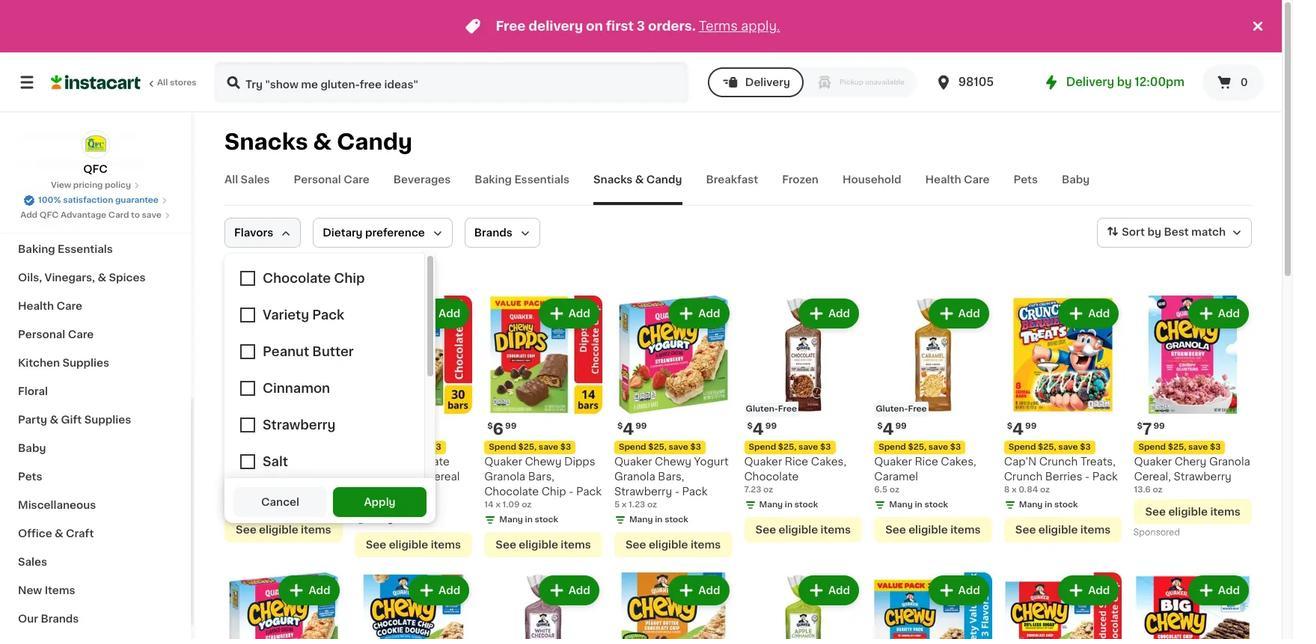 Task type: describe. For each thing, give the bounding box(es) containing it.
0 vertical spatial snacks & candy
[[224, 131, 412, 153]]

spend $25, save $3 for quaker chewy dipps granola bars, chocolate chip - pack
[[489, 443, 571, 451]]

$ for quaker chery granola cereal, strawberry
[[1137, 422, 1142, 430]]

1 horizontal spatial qfc
[[83, 164, 108, 174]]

gluten-free for quaker rice cakes, caramel
[[876, 405, 927, 413]]

0 horizontal spatial baking essentials
[[18, 244, 113, 254]]

kitchen
[[18, 358, 60, 368]]

delivery
[[529, 20, 583, 32]]

kitchen supplies link
[[9, 349, 182, 377]]

& inside 'link'
[[101, 159, 110, 169]]

delivery by 12:00pm link
[[1042, 73, 1185, 91]]

granola for quaker chewy dipps granola bars, chocolate chip - pack
[[484, 471, 525, 482]]

canned
[[18, 159, 60, 169]]

our brands
[[18, 614, 79, 624]]

household inside household link
[[18, 216, 77, 226]]

see eligible items button for quaker chery granola cereal, strawberry
[[1134, 499, 1252, 524]]

1 horizontal spatial sales
[[241, 174, 270, 185]]

1 vertical spatial candy
[[646, 174, 682, 185]]

chocolate inside quaker chewy dipps granola bars, chocolate chip - pack 14 x 1.09 oz
[[484, 486, 539, 497]]

cakes, for quaker rice cakes, caramel
[[941, 456, 976, 467]]

in for quaker chewy dipps granola bars, chocolate chip - pack
[[525, 515, 533, 524]]

gift
[[61, 415, 82, 425]]

0 vertical spatial supplies
[[62, 358, 109, 368]]

1 horizontal spatial snacks & candy
[[593, 174, 682, 185]]

limited time offer region
[[0, 0, 1249, 52]]

view pricing policy link
[[51, 180, 140, 192]]

0 horizontal spatial personal care link
[[9, 320, 182, 349]]

quaker rice cakes, lightly salted 4.47 oz
[[224, 456, 327, 494]]

rice for chocolate
[[785, 456, 808, 467]]

miscellaneous
[[18, 500, 96, 510]]

$25, for quaker chocolate chip granola cereal or fruit bars
[[388, 443, 407, 451]]

x inside quaker chewy dipps granola bars, chocolate chip - pack 14 x 1.09 oz
[[496, 500, 501, 509]]

orders.
[[648, 20, 696, 32]]

quaker for quaker chocolate chip granola cereal or fruit bars
[[354, 456, 392, 467]]

apply.
[[741, 20, 780, 32]]

1 horizontal spatial baking essentials
[[475, 174, 569, 185]]

save right to
[[142, 211, 162, 219]]

office & craft
[[18, 528, 94, 539]]

all for all stores
[[157, 79, 168, 87]]

satisfaction
[[63, 196, 113, 204]]

0 horizontal spatial pets
[[18, 471, 42, 482]]

chery
[[1175, 456, 1207, 467]]

rice for caramel
[[915, 456, 938, 467]]

1 vertical spatial health care
[[18, 301, 82, 311]]

see eligible items button for quaker chewy yogurt granola bars, strawberry - pack
[[614, 532, 732, 557]]

4 99
[[233, 421, 257, 437]]

oz inside quaker rice cakes, caramel 6.5 oz
[[890, 485, 899, 494]]

by for sort
[[1147, 227, 1161, 237]]

frozen link
[[782, 172, 819, 205]]

quaker chewy dipps granola bars, chocolate chip - pack 14 x 1.09 oz
[[484, 456, 602, 509]]

gluten- for quaker rice cakes, caramel
[[876, 405, 908, 413]]

oz inside quaker chocolate chip granola cereal or fruit bars 25.3 oz
[[375, 500, 385, 509]]

floral
[[18, 386, 48, 397]]

cap'n crunch treats, crunch berries - pack 8 x 0.84 oz
[[1004, 456, 1118, 494]]

4 for quaker rice cakes, chocolate
[[753, 421, 764, 437]]

terms
[[699, 20, 738, 32]]

dipps
[[564, 456, 595, 467]]

flavors
[[234, 227, 273, 238]]

items for quaker rice cakes, chocolate
[[821, 524, 851, 535]]

6
[[493, 421, 504, 437]]

1 vertical spatial snacks
[[593, 174, 633, 185]]

99 for quaker chewy dipps granola bars, chocolate chip - pack
[[505, 422, 517, 430]]

4 for quaker chewy yogurt granola bars, strawberry - pack
[[623, 421, 634, 437]]

oz inside cap'n crunch treats, crunch berries - pack 8 x 0.84 oz
[[1040, 485, 1050, 494]]

miscellaneous link
[[9, 491, 182, 519]]

1 vertical spatial supplies
[[84, 415, 131, 425]]

98105 button
[[934, 61, 1024, 103]]

in for quaker rice cakes, chocolate
[[785, 500, 793, 509]]

bars
[[396, 486, 420, 497]]

Best match Sort by field
[[1097, 218, 1252, 248]]

0 vertical spatial baking
[[475, 174, 512, 185]]

1 vertical spatial sales
[[18, 557, 47, 567]]

lightly
[[224, 471, 260, 482]]

match
[[1191, 227, 1226, 237]]

spend $25, save $3 for cap'n crunch treats, crunch berries - pack
[[1009, 443, 1091, 451]]

in for cap'n crunch treats, crunch berries - pack
[[1045, 500, 1052, 509]]

1 vertical spatial qfc
[[39, 211, 59, 219]]

see eligible items for quaker rice cakes, chocolate
[[755, 524, 851, 535]]

many in stock for quaker chewy yogurt granola bars, strawberry - pack
[[629, 515, 688, 524]]

product group containing 7
[[1134, 296, 1252, 541]]

bars, for 6
[[528, 471, 554, 482]]

$25, for quaker rice cakes, caramel
[[908, 443, 926, 451]]

dry goods & pasta
[[18, 102, 120, 112]]

rice for lightly
[[265, 456, 289, 467]]

brands button
[[465, 218, 540, 248]]

$ for quaker rice cakes, chocolate
[[747, 422, 753, 430]]

99 for cap'n crunch treats, crunch berries - pack
[[1025, 422, 1037, 430]]

25.3
[[354, 500, 373, 509]]

quaker rice cakes, chocolate 7.23 oz
[[744, 456, 846, 494]]

personal care inside "link"
[[18, 329, 94, 340]]

items for quaker chocolate chip granola cereal or fruit bars
[[431, 539, 461, 550]]

1 vertical spatial breakfast
[[18, 187, 70, 198]]

see eligible items button for quaker rice cakes, chocolate
[[744, 517, 862, 542]]

office & craft link
[[9, 519, 182, 548]]

0 horizontal spatial candy
[[337, 131, 412, 153]]

1 horizontal spatial breakfast link
[[706, 172, 758, 205]]

terms apply. link
[[699, 20, 780, 32]]

4 for quaker rice cakes, caramel
[[883, 421, 894, 437]]

see for quaker chewy yogurt granola bars, strawberry - pack
[[626, 539, 646, 550]]

in for quaker chewy yogurt granola bars, strawberry - pack
[[655, 515, 663, 524]]

party & gift supplies link
[[9, 406, 182, 434]]

see for quaker rice cakes, caramel
[[885, 524, 906, 535]]

0 vertical spatial crunch
[[1039, 456, 1078, 467]]

- inside "quaker chewy yogurt granola bars, strawberry - pack 5 x 1.23 oz"
[[675, 486, 679, 497]]

granola for quaker chocolate chip granola cereal or fruit bars
[[382, 471, 423, 482]]

canned goods & soups
[[18, 159, 147, 169]]

eligible for quaker rice cakes, caramel
[[909, 524, 948, 535]]

all sales
[[224, 174, 270, 185]]

0 vertical spatial personal care
[[294, 174, 369, 185]]

see for quaker rice cakes, lightly salted
[[236, 524, 256, 535]]

$3 for quaker chery granola cereal, strawberry
[[1210, 443, 1221, 451]]

chip inside quaker chewy dipps granola bars, chocolate chip - pack 14 x 1.09 oz
[[542, 486, 566, 497]]

pack inside cap'n crunch treats, crunch berries - pack 8 x 0.84 oz
[[1092, 471, 1118, 482]]

all sales link
[[224, 172, 270, 205]]

canned goods & soups link
[[9, 150, 182, 178]]

oils,
[[18, 272, 42, 283]]

spend for cap'n crunch treats, crunch berries - pack
[[1009, 443, 1036, 451]]

see eligible items for quaker chewy yogurt granola bars, strawberry - pack
[[626, 539, 721, 550]]

free inside limited time offer region
[[496, 20, 526, 32]]

stock for quaker rice cakes, lightly salted
[[275, 500, 298, 509]]

all stores link
[[51, 61, 198, 103]]

stock for quaker chocolate chip granola cereal or fruit bars
[[405, 515, 428, 524]]

salted
[[263, 471, 297, 482]]

0.84
[[1019, 485, 1038, 494]]

craft
[[66, 528, 94, 539]]

many in stock for cap'n crunch treats, crunch berries - pack
[[1019, 500, 1078, 509]]

0 horizontal spatial baking essentials link
[[9, 235, 182, 263]]

eligible for cap'n crunch treats, crunch berries - pack
[[1038, 524, 1078, 535]]

3
[[637, 20, 645, 32]]

0 vertical spatial snacks
[[224, 131, 308, 153]]

card
[[108, 211, 129, 219]]

cancel button
[[233, 487, 327, 517]]

spend for quaker chewy yogurt granola bars, strawberry - pack
[[619, 443, 646, 451]]

items for quaker chewy dipps granola bars, chocolate chip - pack
[[561, 539, 591, 550]]

see eligible items button for quaker chewy dipps granola bars, chocolate chip - pack
[[484, 532, 602, 557]]

sales link
[[9, 548, 182, 576]]

99 for quaker chewy yogurt granola bars, strawberry - pack
[[635, 422, 647, 430]]

delivery button
[[708, 67, 804, 97]]

items for cap'n crunch treats, crunch berries - pack
[[1080, 524, 1111, 535]]

yogurt
[[694, 456, 729, 467]]

or
[[354, 486, 367, 497]]

spend $25, save $3 for quaker chery granola cereal, strawberry
[[1138, 443, 1221, 451]]

see eligible items for quaker chewy dipps granola bars, chocolate chip - pack
[[496, 539, 591, 550]]

0 horizontal spatial health
[[18, 301, 54, 311]]

all stores
[[157, 79, 197, 87]]

sort
[[1122, 227, 1145, 237]]

sponsored badge image
[[1134, 528, 1179, 537]]

our
[[18, 614, 38, 624]]

cakes, for quaker rice cakes, chocolate
[[811, 456, 846, 467]]

5
[[614, 500, 620, 509]]

4 for cap'n crunch treats, crunch berries - pack
[[1013, 421, 1024, 437]]

0 vertical spatial pets
[[1014, 174, 1038, 185]]

spend for quaker chewy dipps granola bars, chocolate chip - pack
[[489, 443, 516, 451]]

save for quaker chewy yogurt granola bars, strawberry - pack
[[669, 443, 688, 451]]

cereal,
[[1134, 471, 1171, 482]]

99 inside 4 99
[[246, 422, 257, 430]]

0 vertical spatial personal
[[294, 174, 341, 185]]

by for delivery
[[1117, 76, 1132, 88]]

dry
[[18, 102, 38, 112]]

add qfc advantage card to save
[[20, 211, 162, 219]]

stock for quaker chewy yogurt granola bars, strawberry - pack
[[665, 515, 688, 524]]

apply
[[364, 497, 396, 507]]

$25, for quaker chewy dipps granola bars, chocolate chip - pack
[[518, 443, 537, 451]]

gluten-free for quaker rice cakes, chocolate
[[746, 405, 797, 413]]

6.5
[[874, 485, 888, 494]]

eligible for quaker rice cakes, lightly salted
[[259, 524, 298, 535]]

service type group
[[708, 67, 916, 97]]

1 horizontal spatial baby
[[1062, 174, 1090, 185]]

pack inside quaker chewy dipps granola bars, chocolate chip - pack 14 x 1.09 oz
[[576, 486, 602, 497]]

1 vertical spatial brands
[[41, 614, 79, 624]]

policy
[[105, 181, 131, 189]]

1 vertical spatial personal
[[18, 329, 65, 340]]

4.47
[[224, 485, 243, 494]]

Search field
[[216, 63, 687, 102]]

beverages
[[393, 174, 451, 185]]

0 horizontal spatial baby
[[18, 443, 46, 453]]

fruit
[[370, 486, 394, 497]]

$3 for quaker chocolate chip granola cereal or fruit bars
[[430, 443, 441, 451]]

granola inside the quaker chery granola cereal, strawberry 13.6 oz
[[1209, 456, 1250, 467]]

many for quaker rice cakes, chocolate
[[759, 500, 783, 509]]

condiments & sauces
[[18, 130, 138, 141]]

items for quaker rice cakes, caramel
[[950, 524, 981, 535]]

$ 4 99 for quaker rice cakes, caramel
[[877, 421, 907, 437]]

0 vertical spatial household
[[843, 174, 901, 185]]

dietary preference
[[323, 227, 425, 238]]

0 horizontal spatial essentials
[[58, 244, 113, 254]]

party
[[18, 415, 47, 425]]

eligible for quaker chery granola cereal, strawberry
[[1168, 506, 1208, 517]]



Task type: locate. For each thing, give the bounding box(es) containing it.
see eligible items down bars
[[366, 539, 461, 550]]

2 horizontal spatial x
[[1012, 485, 1017, 494]]

1 quaker from the left
[[224, 456, 262, 467]]

$ for quaker chewy yogurt granola bars, strawberry - pack
[[617, 422, 623, 430]]

chip up or
[[354, 471, 379, 482]]

0 vertical spatial qfc
[[83, 164, 108, 174]]

0 vertical spatial all
[[157, 79, 168, 87]]

4 $ from the left
[[877, 422, 883, 430]]

0 vertical spatial baking essentials
[[475, 174, 569, 185]]

3 4 from the left
[[753, 421, 764, 437]]

in for quaker rice cakes, lightly salted
[[265, 500, 273, 509]]

quaker up 1.23
[[614, 456, 652, 467]]

supplies down floral link
[[84, 415, 131, 425]]

delivery for delivery by 12:00pm
[[1066, 76, 1114, 88]]

many down 1.09
[[499, 515, 523, 524]]

0 vertical spatial chip
[[354, 471, 379, 482]]

0 horizontal spatial health care
[[18, 301, 82, 311]]

health care
[[925, 174, 990, 185], [18, 301, 82, 311]]

baking essentials link
[[475, 172, 569, 205], [9, 235, 182, 263]]

instacart logo image
[[51, 73, 141, 91]]

personal care
[[294, 174, 369, 185], [18, 329, 94, 340]]

100% satisfaction guarantee button
[[23, 192, 168, 207]]

sort by
[[1122, 227, 1161, 237]]

spend up cap'n
[[1009, 443, 1036, 451]]

quaker up 7.23
[[744, 456, 782, 467]]

pack down dipps
[[576, 486, 602, 497]]

stores
[[170, 79, 197, 87]]

100%
[[38, 196, 61, 204]]

by right the sort
[[1147, 227, 1161, 237]]

1 vertical spatial health care link
[[9, 292, 182, 320]]

in down "quaker chewy yogurt granola bars, strawberry - pack 5 x 1.23 oz"
[[655, 515, 663, 524]]

oz inside "quaker chewy yogurt granola bars, strawberry - pack 5 x 1.23 oz"
[[647, 500, 657, 509]]

5 quaker from the left
[[744, 456, 782, 467]]

1 $ from the left
[[487, 422, 493, 430]]

6 $25, from the left
[[1038, 443, 1056, 451]]

stock for quaker rice cakes, chocolate
[[795, 500, 818, 509]]

5 $ from the left
[[1007, 422, 1013, 430]]

chewy for 6
[[525, 456, 562, 467]]

2 quaker from the left
[[354, 456, 392, 467]]

0 horizontal spatial personal care
[[18, 329, 94, 340]]

2 horizontal spatial chocolate
[[744, 471, 799, 482]]

floral link
[[9, 377, 182, 406]]

dry goods & pasta link
[[9, 93, 182, 121]]

baking essentials up brands dropdown button
[[475, 174, 569, 185]]

0 vertical spatial personal care link
[[294, 172, 369, 205]]

99 inside $ 6 99
[[505, 422, 517, 430]]

chewy inside quaker chewy dipps granola bars, chocolate chip - pack 14 x 1.09 oz
[[525, 456, 562, 467]]

chocolate inside quaker chocolate chip granola cereal or fruit bars 25.3 oz
[[395, 456, 450, 467]]

spend for quaker chery granola cereal, strawberry
[[1138, 443, 1166, 451]]

best match
[[1164, 227, 1226, 237]]

chewy inside "quaker chewy yogurt granola bars, strawberry - pack 5 x 1.23 oz"
[[655, 456, 691, 467]]

personal care up kitchen supplies
[[18, 329, 94, 340]]

goods
[[40, 102, 76, 112], [63, 159, 99, 169]]

all up 'flavors' at the top
[[224, 174, 238, 185]]

0 horizontal spatial snacks
[[224, 131, 308, 153]]

2 cakes, from the left
[[811, 456, 846, 467]]

delivery for delivery
[[745, 77, 790, 88]]

1 vertical spatial goods
[[63, 159, 99, 169]]

1.23
[[629, 500, 645, 509]]

beverages link
[[393, 172, 451, 205]]

many in stock down apply
[[369, 515, 428, 524]]

see eligible items for quaker chocolate chip granola cereal or fruit bars
[[366, 539, 461, 550]]

1 $3 from the left
[[430, 443, 441, 451]]

3 cakes, from the left
[[941, 456, 976, 467]]

household
[[843, 174, 901, 185], [18, 216, 77, 226]]

1 vertical spatial baby
[[18, 443, 46, 453]]

chip inside quaker chocolate chip granola cereal or fruit bars 25.3 oz
[[354, 471, 379, 482]]

0 vertical spatial pets link
[[1014, 172, 1038, 205]]

2 spend from the left
[[489, 443, 516, 451]]

see eligible items button down 1.09
[[484, 532, 602, 557]]

delivery by 12:00pm
[[1066, 76, 1185, 88]]

4 $ 4 99 from the left
[[1007, 421, 1037, 437]]

1 horizontal spatial pets link
[[1014, 172, 1038, 205]]

2 spend $25, save $3 from the left
[[489, 443, 571, 451]]

brands inside dropdown button
[[474, 227, 512, 238]]

- inside quaker chewy dipps granola bars, chocolate chip - pack 14 x 1.09 oz
[[569, 486, 574, 497]]

items for quaker chery granola cereal, strawberry
[[1210, 506, 1241, 517]]

0 horizontal spatial breakfast link
[[9, 178, 182, 207]]

spend up 'caramel'
[[879, 443, 906, 451]]

$ 4 99 for quaker rice cakes, chocolate
[[747, 421, 777, 437]]

0 horizontal spatial snacks & candy
[[224, 131, 412, 153]]

0 horizontal spatial chewy
[[525, 456, 562, 467]]

4 4 from the left
[[883, 421, 894, 437]]

2 $3 from the left
[[560, 443, 571, 451]]

99 for quaker rice cakes, caramel
[[895, 422, 907, 430]]

1 vertical spatial personal care
[[18, 329, 94, 340]]

chocolate inside quaker rice cakes, chocolate 7.23 oz
[[744, 471, 799, 482]]

spend $25, save $3 for quaker chocolate chip granola cereal or fruit bars
[[359, 443, 441, 451]]

1 horizontal spatial health care
[[925, 174, 990, 185]]

items down cereal
[[431, 539, 461, 550]]

many for quaker chewy dipps granola bars, chocolate chip - pack
[[499, 515, 523, 524]]

7 99 from the left
[[1153, 422, 1165, 430]]

5 spend from the left
[[879, 443, 906, 451]]

gluten-free up quaker rice cakes, chocolate 7.23 oz
[[746, 405, 797, 413]]

x right 5
[[622, 500, 627, 509]]

99 up quaker rice cakes, chocolate 7.23 oz
[[765, 422, 777, 430]]

6 $ from the left
[[1137, 422, 1142, 430]]

delivery left '12:00pm'
[[1066, 76, 1114, 88]]

7 quaker from the left
[[1134, 456, 1172, 467]]

1 $25, from the left
[[388, 443, 407, 451]]

goods for dry
[[40, 102, 76, 112]]

quaker for quaker chewy yogurt granola bars, strawberry - pack
[[614, 456, 652, 467]]

1 vertical spatial all
[[224, 174, 238, 185]]

3 $25, from the left
[[648, 443, 667, 451]]

quaker inside quaker chewy dipps granola bars, chocolate chip - pack 14 x 1.09 oz
[[484, 456, 522, 467]]

sales
[[241, 174, 270, 185], [18, 557, 47, 567]]

treats,
[[1080, 456, 1116, 467]]

strawberry inside "quaker chewy yogurt granola bars, strawberry - pack 5 x 1.23 oz"
[[614, 486, 672, 497]]

stock down berries
[[1054, 500, 1078, 509]]

by inside field
[[1147, 227, 1161, 237]]

oz down lightly
[[245, 485, 255, 494]]

1 horizontal spatial household
[[843, 174, 901, 185]]

1 horizontal spatial personal care
[[294, 174, 369, 185]]

0 vertical spatial health
[[925, 174, 961, 185]]

-
[[1085, 471, 1090, 482], [569, 486, 574, 497], [675, 486, 679, 497]]

0 horizontal spatial baby link
[[9, 434, 182, 462]]

household right "frozen"
[[843, 174, 901, 185]]

soups
[[113, 159, 147, 169]]

bars, inside "quaker chewy yogurt granola bars, strawberry - pack 5 x 1.23 oz"
[[658, 471, 684, 482]]

oz
[[245, 485, 255, 494], [763, 485, 773, 494], [890, 485, 899, 494], [1040, 485, 1050, 494], [1153, 485, 1163, 494], [375, 500, 385, 509], [522, 500, 532, 509], [647, 500, 657, 509]]

spend
[[359, 443, 386, 451], [489, 443, 516, 451], [619, 443, 646, 451], [749, 443, 776, 451], [879, 443, 906, 451], [1009, 443, 1036, 451], [1138, 443, 1166, 451]]

eligible down the quaker chery granola cereal, strawberry 13.6 oz
[[1168, 506, 1208, 517]]

quaker inside quaker chocolate chip granola cereal or fruit bars 25.3 oz
[[354, 456, 392, 467]]

in for quaker chocolate chip granola cereal or fruit bars
[[395, 515, 403, 524]]

many down 1.23
[[629, 515, 653, 524]]

save for cap'n crunch treats, crunch berries - pack
[[1058, 443, 1078, 451]]

add qfc advantage card to save link
[[20, 210, 170, 221]]

12:00pm
[[1135, 76, 1185, 88]]

all for all sales
[[224, 174, 238, 185]]

3 spend from the left
[[619, 443, 646, 451]]

baking essentials
[[475, 174, 569, 185], [18, 244, 113, 254]]

$ for quaker chewy dipps granola bars, chocolate chip - pack
[[487, 422, 493, 430]]

7 spend from the left
[[1138, 443, 1166, 451]]

see eligible items button down 1.23
[[614, 532, 732, 557]]

see for quaker chewy dipps granola bars, chocolate chip - pack
[[496, 539, 516, 550]]

&
[[79, 102, 87, 112], [87, 130, 96, 141], [313, 131, 332, 153], [101, 159, 110, 169], [635, 174, 644, 185], [98, 272, 106, 283], [50, 415, 58, 425], [55, 528, 63, 539]]

4 up 'caramel'
[[883, 421, 894, 437]]

$25,
[[388, 443, 407, 451], [518, 443, 537, 451], [648, 443, 667, 451], [778, 443, 797, 451], [908, 443, 926, 451], [1038, 443, 1056, 451], [1168, 443, 1186, 451]]

1 gluten- from the left
[[746, 405, 778, 413]]

save for quaker chery granola cereal, strawberry
[[1188, 443, 1208, 451]]

many in stock
[[239, 500, 298, 509], [759, 500, 818, 509], [889, 500, 948, 509], [1019, 500, 1078, 509], [369, 515, 428, 524], [499, 515, 558, 524], [629, 515, 688, 524]]

quaker up cereal,
[[1134, 456, 1172, 467]]

strawberry
[[1174, 471, 1231, 482], [614, 486, 672, 497]]

many in stock for quaker chocolate chip granola cereal or fruit bars
[[369, 515, 428, 524]]

cakes, for quaker rice cakes, lightly salted
[[291, 456, 327, 467]]

pets link
[[1014, 172, 1038, 205], [9, 462, 182, 491]]

1 horizontal spatial gluten-free
[[876, 405, 927, 413]]

many in stock for quaker rice cakes, chocolate
[[759, 500, 818, 509]]

0 horizontal spatial health care link
[[9, 292, 182, 320]]

save up quaker rice cakes, chocolate 7.23 oz
[[799, 443, 818, 451]]

save up quaker rice cakes, caramel 6.5 oz
[[928, 443, 948, 451]]

chewy left dipps
[[525, 456, 562, 467]]

all left stores
[[157, 79, 168, 87]]

3 quaker from the left
[[484, 456, 522, 467]]

delivery inside button
[[745, 77, 790, 88]]

3 $ from the left
[[747, 422, 753, 430]]

0 vertical spatial brands
[[474, 227, 512, 238]]

4 99 from the left
[[765, 422, 777, 430]]

1 vertical spatial baking
[[18, 244, 55, 254]]

to
[[131, 211, 140, 219]]

3 $3 from the left
[[690, 443, 701, 451]]

pasta
[[90, 102, 120, 112]]

1 spend $25, save $3 from the left
[[359, 443, 441, 451]]

$3 up quaker rice cakes, chocolate 7.23 oz
[[820, 443, 831, 451]]

1 horizontal spatial bars,
[[658, 471, 684, 482]]

baby
[[1062, 174, 1090, 185], [18, 443, 46, 453]]

see down 0.84
[[1015, 524, 1036, 535]]

bars, inside quaker chewy dipps granola bars, chocolate chip - pack 14 x 1.09 oz
[[528, 471, 554, 482]]

strawberry inside the quaker chery granola cereal, strawberry 13.6 oz
[[1174, 471, 1231, 482]]

in inside product group
[[525, 515, 533, 524]]

see eligible items button for quaker rice cakes, caramel
[[874, 517, 992, 542]]

spend $25, save $3 for quaker chewy yogurt granola bars, strawberry - pack
[[619, 443, 701, 451]]

baking
[[475, 174, 512, 185], [18, 244, 55, 254]]

spices
[[109, 272, 146, 283]]

granola up bars
[[382, 471, 423, 482]]

5 $3 from the left
[[950, 443, 961, 451]]

add
[[20, 211, 37, 219], [309, 308, 330, 319], [439, 308, 460, 319], [568, 308, 590, 319], [698, 308, 720, 319], [828, 308, 850, 319], [958, 308, 980, 319], [1088, 308, 1110, 319], [1218, 308, 1240, 319], [309, 585, 330, 595], [439, 585, 460, 595], [568, 585, 590, 595], [698, 585, 720, 595], [828, 585, 850, 595], [958, 585, 980, 595], [1088, 585, 1110, 595], [1218, 585, 1240, 595]]

$
[[487, 422, 493, 430], [617, 422, 623, 430], [747, 422, 753, 430], [877, 422, 883, 430], [1007, 422, 1013, 430], [1137, 422, 1142, 430]]

see eligible items down 1.09
[[496, 539, 591, 550]]

baking essentials up vinegars,
[[18, 244, 113, 254]]

$3 for quaker rice cakes, chocolate
[[820, 443, 831, 451]]

x inside "quaker chewy yogurt granola bars, strawberry - pack 5 x 1.23 oz"
[[622, 500, 627, 509]]

items for quaker rice cakes, lightly salted
[[301, 524, 331, 535]]

health care link for the rightmost household link
[[925, 172, 990, 205]]

5 spend $25, save $3 from the left
[[879, 443, 961, 451]]

2 $25, from the left
[[518, 443, 537, 451]]

$25, for quaker rice cakes, chocolate
[[778, 443, 797, 451]]

spend $25, save $3 up "quaker chewy yogurt granola bars, strawberry - pack 5 x 1.23 oz"
[[619, 443, 701, 451]]

4 spend $25, save $3 from the left
[[749, 443, 831, 451]]

save up "quaker chewy yogurt granola bars, strawberry - pack 5 x 1.23 oz"
[[669, 443, 688, 451]]

4 up lightly
[[233, 421, 244, 437]]

4 $25, from the left
[[778, 443, 797, 451]]

$3 for quaker rice cakes, caramel
[[950, 443, 961, 451]]

items for quaker chewy yogurt granola bars, strawberry - pack
[[691, 539, 721, 550]]

guarantee
[[115, 196, 159, 204]]

- inside cap'n crunch treats, crunch berries - pack 8 x 0.84 oz
[[1085, 471, 1090, 482]]

cakes, inside quaker rice cakes, chocolate 7.23 oz
[[811, 456, 846, 467]]

7 $3 from the left
[[1210, 443, 1221, 451]]

snacks
[[224, 131, 308, 153], [593, 174, 633, 185]]

$ inside $ 6 99
[[487, 422, 493, 430]]

0 horizontal spatial free
[[496, 20, 526, 32]]

2 4 from the left
[[623, 421, 634, 437]]

eligible down 1.09
[[519, 539, 558, 550]]

$ 4 99 up "quaker chewy yogurt granola bars, strawberry - pack 5 x 1.23 oz"
[[617, 421, 647, 437]]

preference
[[365, 227, 425, 238]]

1 rice from the left
[[265, 456, 289, 467]]

crunch up berries
[[1039, 456, 1078, 467]]

$ 4 99 for cap'n crunch treats, crunch berries - pack
[[1007, 421, 1037, 437]]

0 vertical spatial baby
[[1062, 174, 1090, 185]]

1 horizontal spatial household link
[[843, 172, 901, 205]]

flavors button
[[224, 218, 301, 248]]

cakes, inside quaker rice cakes, lightly salted 4.47 oz
[[291, 456, 327, 467]]

99 for quaker chery granola cereal, strawberry
[[1153, 422, 1165, 430]]

1 horizontal spatial health care link
[[925, 172, 990, 205]]

1 vertical spatial pets link
[[9, 462, 182, 491]]

$25, down $9.99 'element'
[[388, 443, 407, 451]]

1 chewy from the left
[[525, 456, 562, 467]]

1 horizontal spatial baby link
[[1062, 172, 1090, 205]]

spend $25, save $3 up cap'n crunch treats, crunch berries - pack 8 x 0.84 oz
[[1009, 443, 1091, 451]]

$3 for quaker chewy yogurt granola bars, strawberry - pack
[[690, 443, 701, 451]]

save for quaker chewy dipps granola bars, chocolate chip - pack
[[539, 443, 558, 451]]

dietary
[[323, 227, 363, 238]]

2 gluten- from the left
[[876, 405, 908, 413]]

spend for quaker rice cakes, chocolate
[[749, 443, 776, 451]]

quaker chery granola cereal, strawberry 13.6 oz
[[1134, 456, 1250, 494]]

1 horizontal spatial essentials
[[514, 174, 569, 185]]

see eligible items for quaker rice cakes, caramel
[[885, 524, 981, 535]]

stock down quaker chewy dipps granola bars, chocolate chip - pack 14 x 1.09 oz in the bottom of the page
[[535, 515, 558, 524]]

1 vertical spatial health
[[18, 301, 54, 311]]

6 spend $25, save $3 from the left
[[1009, 443, 1091, 451]]

new items
[[18, 585, 75, 596]]

items down "quaker chewy yogurt granola bars, strawberry - pack 5 x 1.23 oz"
[[691, 539, 721, 550]]

2 99 from the left
[[505, 422, 517, 430]]

free left "delivery"
[[496, 20, 526, 32]]

stock for quaker rice cakes, caramel
[[924, 500, 948, 509]]

quaker inside quaker rice cakes, caramel 6.5 oz
[[874, 456, 912, 467]]

0 horizontal spatial chocolate
[[395, 456, 450, 467]]

1 cakes, from the left
[[291, 456, 327, 467]]

on
[[586, 20, 603, 32]]

qfc logo image
[[81, 130, 110, 159]]

quaker up fruit
[[354, 456, 392, 467]]

5 4 from the left
[[1013, 421, 1024, 437]]

goods up condiments
[[40, 102, 76, 112]]

99 right 6
[[505, 422, 517, 430]]

kitchen supplies
[[18, 358, 109, 368]]

free for quaker rice cakes, caramel
[[908, 405, 927, 413]]

1 horizontal spatial chip
[[542, 486, 566, 497]]

7 $25, from the left
[[1168, 443, 1186, 451]]

$ inside the $ 7 99
[[1137, 422, 1142, 430]]

oils, vinegars, & spices
[[18, 272, 146, 283]]

quaker inside "quaker chewy yogurt granola bars, strawberry - pack 5 x 1.23 oz"
[[614, 456, 652, 467]]

0 horizontal spatial brands
[[41, 614, 79, 624]]

1 horizontal spatial breakfast
[[706, 174, 758, 185]]

chewy for 4
[[655, 456, 691, 467]]

0 vertical spatial baby link
[[1062, 172, 1090, 205]]

5 $25, from the left
[[908, 443, 926, 451]]

household down "100%"
[[18, 216, 77, 226]]

0 horizontal spatial sales
[[18, 557, 47, 567]]

quaker rice cakes, caramel 6.5 oz
[[874, 456, 976, 494]]

3 spend $25, save $3 from the left
[[619, 443, 701, 451]]

1 vertical spatial baking essentials link
[[9, 235, 182, 263]]

granola up 1.09
[[484, 471, 525, 482]]

1 $ 4 99 from the left
[[617, 421, 647, 437]]

quaker chocolate chip granola cereal or fruit bars 25.3 oz
[[354, 456, 460, 509]]

spend $25, save $3 up quaker rice cakes, chocolate 7.23 oz
[[749, 443, 831, 451]]

x right 14
[[496, 500, 501, 509]]

quaker for quaker rice cakes, chocolate
[[744, 456, 782, 467]]

see for quaker chery granola cereal, strawberry
[[1145, 506, 1166, 517]]

$ 4 99 up 'caramel'
[[877, 421, 907, 437]]

spend $25, save $3
[[359, 443, 441, 451], [489, 443, 571, 451], [619, 443, 701, 451], [749, 443, 831, 451], [879, 443, 961, 451], [1009, 443, 1091, 451], [1138, 443, 1221, 451]]

many in stock down salted
[[239, 500, 298, 509]]

many for quaker rice cakes, lightly salted
[[239, 500, 263, 509]]

$25, for quaker chewy yogurt granola bars, strawberry - pack
[[648, 443, 667, 451]]

chocolate
[[395, 456, 450, 467], [744, 471, 799, 482], [484, 486, 539, 497]]

None search field
[[214, 61, 688, 103]]

1 bars, from the left
[[528, 471, 554, 482]]

items down the quaker chery granola cereal, strawberry 13.6 oz
[[1210, 506, 1241, 517]]

eligible
[[1168, 506, 1208, 517], [259, 524, 298, 535], [779, 524, 818, 535], [909, 524, 948, 535], [1038, 524, 1078, 535], [389, 539, 428, 550], [519, 539, 558, 550], [649, 539, 688, 550]]

0 horizontal spatial household link
[[9, 207, 182, 235]]

quaker inside quaker rice cakes, chocolate 7.23 oz
[[744, 456, 782, 467]]

qfc link
[[81, 130, 110, 177]]

rice inside quaker rice cakes, lightly salted 4.47 oz
[[265, 456, 289, 467]]

in down salted
[[265, 500, 273, 509]]

4 spend from the left
[[749, 443, 776, 451]]

many for quaker rice cakes, caramel
[[889, 500, 913, 509]]

99 inside the $ 7 99
[[1153, 422, 1165, 430]]

vinegars,
[[45, 272, 95, 283]]

free delivery on first 3 orders. terms apply.
[[496, 20, 780, 32]]

0 horizontal spatial -
[[569, 486, 574, 497]]

0 vertical spatial baking essentials link
[[475, 172, 569, 205]]

spend $25, save $3 up quaker rice cakes, caramel 6.5 oz
[[879, 443, 961, 451]]

$25, up quaker chewy dipps granola bars, chocolate chip - pack 14 x 1.09 oz in the bottom of the page
[[518, 443, 537, 451]]

$3 up dipps
[[560, 443, 571, 451]]

many down 0.84
[[1019, 500, 1043, 509]]

0 vertical spatial breakfast
[[706, 174, 758, 185]]

qfc up view pricing policy link
[[83, 164, 108, 174]]

dietary preference button
[[313, 218, 453, 248]]

spend $25, save $3 up chery
[[1138, 443, 1221, 451]]

0 horizontal spatial delivery
[[745, 77, 790, 88]]

save up chery
[[1188, 443, 1208, 451]]

quaker for quaker rice cakes, caramel
[[874, 456, 912, 467]]

snacks & candy link
[[593, 172, 682, 205]]

chocolate up 7.23
[[744, 471, 799, 482]]

quaker inside the quaker chery granola cereal, strawberry 13.6 oz
[[1134, 456, 1172, 467]]

$3 up yogurt
[[690, 443, 701, 451]]

see eligible items down quaker rice cakes, caramel 6.5 oz
[[885, 524, 981, 535]]

quaker inside quaker rice cakes, lightly salted 4.47 oz
[[224, 456, 262, 467]]

many in stock down 1.09
[[499, 515, 558, 524]]

personal up dietary
[[294, 174, 341, 185]]

many for quaker chocolate chip granola cereal or fruit bars
[[369, 515, 393, 524]]

0
[[1240, 77, 1248, 88]]

1 horizontal spatial -
[[675, 486, 679, 497]]

1 vertical spatial by
[[1147, 227, 1161, 237]]

0 vertical spatial health care link
[[925, 172, 990, 205]]

3 $ 4 99 from the left
[[877, 421, 907, 437]]

1 vertical spatial baking essentials
[[18, 244, 113, 254]]

$3 for quaker chewy dipps granola bars, chocolate chip - pack
[[560, 443, 571, 451]]

1 vertical spatial crunch
[[1004, 471, 1043, 482]]

in for quaker rice cakes, caramel
[[915, 500, 922, 509]]

many in stock for quaker rice cakes, lightly salted
[[239, 500, 298, 509]]

baking up oils,
[[18, 244, 55, 254]]

stock down quaker rice cakes, chocolate 7.23 oz
[[795, 500, 818, 509]]

gluten-free
[[746, 405, 797, 413], [876, 405, 927, 413]]

1 vertical spatial chip
[[542, 486, 566, 497]]

pricing
[[73, 181, 103, 189]]

0 vertical spatial health care
[[925, 174, 990, 185]]

pack
[[1092, 471, 1118, 482], [576, 486, 602, 497], [682, 486, 708, 497]]

$25, for cap'n crunch treats, crunch berries - pack
[[1038, 443, 1056, 451]]

save up cap'n crunch treats, crunch berries - pack 8 x 0.84 oz
[[1058, 443, 1078, 451]]

quaker chewy yogurt granola bars, strawberry - pack 5 x 1.23 oz
[[614, 456, 729, 509]]

care
[[344, 174, 369, 185], [964, 174, 990, 185], [56, 301, 82, 311], [68, 329, 94, 340]]

personal up kitchen on the left of page
[[18, 329, 65, 340]]

see eligible items button down quaker rice cakes, caramel 6.5 oz
[[874, 517, 992, 542]]

1 spend from the left
[[359, 443, 386, 451]]

product group
[[224, 296, 342, 542], [354, 296, 472, 557], [484, 296, 602, 557], [614, 296, 732, 557], [744, 296, 862, 542], [874, 296, 992, 542], [1004, 296, 1122, 542], [1134, 296, 1252, 541], [224, 572, 342, 639], [354, 572, 472, 639], [484, 572, 602, 639], [614, 572, 732, 639], [744, 572, 862, 639], [874, 572, 992, 639], [1004, 572, 1122, 639], [1134, 572, 1252, 639]]

0 horizontal spatial strawberry
[[614, 486, 672, 497]]

0 horizontal spatial all
[[157, 79, 168, 87]]

$3 down $9.99 'element'
[[430, 443, 441, 451]]

2 chewy from the left
[[655, 456, 691, 467]]

chewy
[[525, 456, 562, 467], [655, 456, 691, 467]]

items left the sponsored badge image
[[1080, 524, 1111, 535]]

condiments
[[18, 130, 85, 141]]

cancel
[[261, 497, 299, 507]]

$ for cap'n crunch treats, crunch berries - pack
[[1007, 422, 1013, 430]]

0 vertical spatial strawberry
[[1174, 471, 1231, 482]]

6 quaker from the left
[[874, 456, 912, 467]]

0 horizontal spatial gluten-
[[746, 405, 778, 413]]

granola inside quaker chocolate chip granola cereal or fruit bars 25.3 oz
[[382, 471, 423, 482]]

2 gluten-free from the left
[[876, 405, 927, 413]]

2 $ from the left
[[617, 422, 623, 430]]

granola up 1.23
[[614, 471, 655, 482]]

quaker up 'caramel'
[[874, 456, 912, 467]]

3 rice from the left
[[915, 456, 938, 467]]

4 quaker from the left
[[614, 456, 652, 467]]

1 99 from the left
[[246, 422, 257, 430]]

5 99 from the left
[[895, 422, 907, 430]]

product group containing 6
[[484, 296, 602, 557]]

see down "4.47"
[[236, 524, 256, 535]]

apply button
[[333, 487, 427, 517]]

sales up 'flavors' at the top
[[241, 174, 270, 185]]

granola inside "quaker chewy yogurt granola bars, strawberry - pack 5 x 1.23 oz"
[[614, 471, 655, 482]]

many in stock for quaker chewy dipps granola bars, chocolate chip - pack
[[499, 515, 558, 524]]

99
[[246, 422, 257, 430], [505, 422, 517, 430], [635, 422, 647, 430], [765, 422, 777, 430], [895, 422, 907, 430], [1025, 422, 1037, 430], [1153, 422, 1165, 430]]

see eligible items button for quaker chocolate chip granola cereal or fruit bars
[[354, 532, 472, 557]]

rice inside quaker rice cakes, chocolate 7.23 oz
[[785, 456, 808, 467]]

99 up cap'n
[[1025, 422, 1037, 430]]

see eligible items for quaker chery granola cereal, strawberry
[[1145, 506, 1241, 517]]

health care link for oils, vinegars, & spices link
[[9, 292, 182, 320]]

6 $3 from the left
[[1080, 443, 1091, 451]]

candy
[[337, 131, 412, 153], [646, 174, 682, 185]]

oz down fruit
[[375, 500, 385, 509]]

goods up pricing
[[63, 159, 99, 169]]

see eligible items for cap'n crunch treats, crunch berries - pack
[[1015, 524, 1111, 535]]

many
[[239, 500, 263, 509], [759, 500, 783, 509], [889, 500, 913, 509], [1019, 500, 1043, 509], [369, 515, 393, 524], [499, 515, 523, 524], [629, 515, 653, 524]]

2 horizontal spatial free
[[908, 405, 927, 413]]

quaker for quaker chewy dipps granola bars, chocolate chip - pack
[[484, 456, 522, 467]]

sales down the office
[[18, 557, 47, 567]]

2 $ 4 99 from the left
[[747, 421, 777, 437]]

1 horizontal spatial candy
[[646, 174, 682, 185]]

many for quaker chewy yogurt granola bars, strawberry - pack
[[629, 515, 653, 524]]

x inside cap'n crunch treats, crunch berries - pack 8 x 0.84 oz
[[1012, 485, 1017, 494]]

spend for quaker rice cakes, caramel
[[879, 443, 906, 451]]

all
[[157, 79, 168, 87], [224, 174, 238, 185]]

items down quaker rice cakes, chocolate 7.23 oz
[[821, 524, 851, 535]]

1 horizontal spatial gluten-
[[876, 405, 908, 413]]

4 $3 from the left
[[820, 443, 831, 451]]

1 vertical spatial essentials
[[58, 244, 113, 254]]

0 vertical spatial candy
[[337, 131, 412, 153]]

3 99 from the left
[[635, 422, 647, 430]]

8
[[1004, 485, 1010, 494]]

in down quaker rice cakes, caramel 6.5 oz
[[915, 500, 922, 509]]

household link down the 100% satisfaction guarantee
[[9, 207, 182, 235]]

oz inside the quaker chery granola cereal, strawberry 13.6 oz
[[1153, 485, 1163, 494]]

pack inside "quaker chewy yogurt granola bars, strawberry - pack 5 x 1.23 oz"
[[682, 486, 708, 497]]

items
[[45, 585, 75, 596]]

1 horizontal spatial x
[[622, 500, 627, 509]]

1 vertical spatial baby link
[[9, 434, 182, 462]]

quaker down $ 6 99
[[484, 456, 522, 467]]

spend down the $ 7 99
[[1138, 443, 1166, 451]]

100% satisfaction guarantee
[[38, 196, 159, 204]]

0 horizontal spatial personal
[[18, 329, 65, 340]]

2 horizontal spatial -
[[1085, 471, 1090, 482]]

2 bars, from the left
[[658, 471, 684, 482]]

99 for quaker rice cakes, chocolate
[[765, 422, 777, 430]]

1 horizontal spatial personal care link
[[294, 172, 369, 205]]

1 vertical spatial pets
[[18, 471, 42, 482]]

goods inside 'link'
[[63, 159, 99, 169]]

6 99 from the left
[[1025, 422, 1037, 430]]

see up the sponsored badge image
[[1145, 506, 1166, 517]]

caramel
[[874, 471, 918, 482]]

0 horizontal spatial household
[[18, 216, 77, 226]]

oz inside quaker rice cakes, lightly salted 4.47 oz
[[245, 485, 255, 494]]

$ for quaker rice cakes, caramel
[[877, 422, 883, 430]]

0 horizontal spatial cakes,
[[291, 456, 327, 467]]

stock for cap'n crunch treats, crunch berries - pack
[[1054, 500, 1078, 509]]

1 vertical spatial strawberry
[[614, 486, 672, 497]]

4
[[233, 421, 244, 437], [623, 421, 634, 437], [753, 421, 764, 437], [883, 421, 894, 437], [1013, 421, 1024, 437]]

eligible for quaker chocolate chip granola cereal or fruit bars
[[389, 539, 428, 550]]

1 gluten-free from the left
[[746, 405, 797, 413]]

1 4 from the left
[[233, 421, 244, 437]]

1 vertical spatial snacks & candy
[[593, 174, 682, 185]]

granola inside quaker chewy dipps granola bars, chocolate chip - pack 14 x 1.09 oz
[[484, 471, 525, 482]]

oz inside quaker chewy dipps granola bars, chocolate chip - pack 14 x 1.09 oz
[[522, 500, 532, 509]]

1 horizontal spatial chewy
[[655, 456, 691, 467]]

qfc down "100%"
[[39, 211, 59, 219]]

cakes, inside quaker rice cakes, caramel 6.5 oz
[[941, 456, 976, 467]]

2 rice from the left
[[785, 456, 808, 467]]

2 horizontal spatial pack
[[1092, 471, 1118, 482]]

oz inside quaker rice cakes, chocolate 7.23 oz
[[763, 485, 773, 494]]

spend $25, save $3 for quaker rice cakes, caramel
[[879, 443, 961, 451]]

x right 8
[[1012, 485, 1017, 494]]

$25, for quaker chery granola cereal, strawberry
[[1168, 443, 1186, 451]]

$ 7 99
[[1137, 421, 1165, 437]]

7 spend $25, save $3 from the left
[[1138, 443, 1221, 451]]

7.23
[[744, 485, 761, 494]]

crunch
[[1039, 456, 1078, 467], [1004, 471, 1043, 482]]

eligible for quaker chewy dipps granola bars, chocolate chip - pack
[[519, 539, 558, 550]]

personal care link
[[294, 172, 369, 205], [9, 320, 182, 349]]

1 horizontal spatial baking
[[475, 174, 512, 185]]

bars, for 4
[[658, 471, 684, 482]]

stock for quaker chewy dipps granola bars, chocolate chip - pack
[[535, 515, 558, 524]]

many for cap'n crunch treats, crunch berries - pack
[[1019, 500, 1043, 509]]

$9.99 element
[[354, 420, 472, 439]]

chip down dipps
[[542, 486, 566, 497]]

6 spend from the left
[[1009, 443, 1036, 451]]

see down 7.23
[[755, 524, 776, 535]]

rice inside quaker rice cakes, caramel 6.5 oz
[[915, 456, 938, 467]]

eligible down cancel button
[[259, 524, 298, 535]]

gluten- for quaker rice cakes, chocolate
[[746, 405, 778, 413]]

$ 6 99
[[487, 421, 517, 437]]

pack down treats,
[[1092, 471, 1118, 482]]

quaker for quaker rice cakes, lightly salted
[[224, 456, 262, 467]]

0 vertical spatial by
[[1117, 76, 1132, 88]]

1 vertical spatial household
[[18, 216, 77, 226]]

sauces
[[98, 130, 138, 141]]

1 horizontal spatial cakes,
[[811, 456, 846, 467]]

household link
[[843, 172, 901, 205], [9, 207, 182, 235]]

pack down yogurt
[[682, 486, 708, 497]]



Task type: vqa. For each thing, say whether or not it's contained in the screenshot.
first $0.25 EACH (ESTIMATED) element from the bottom
no



